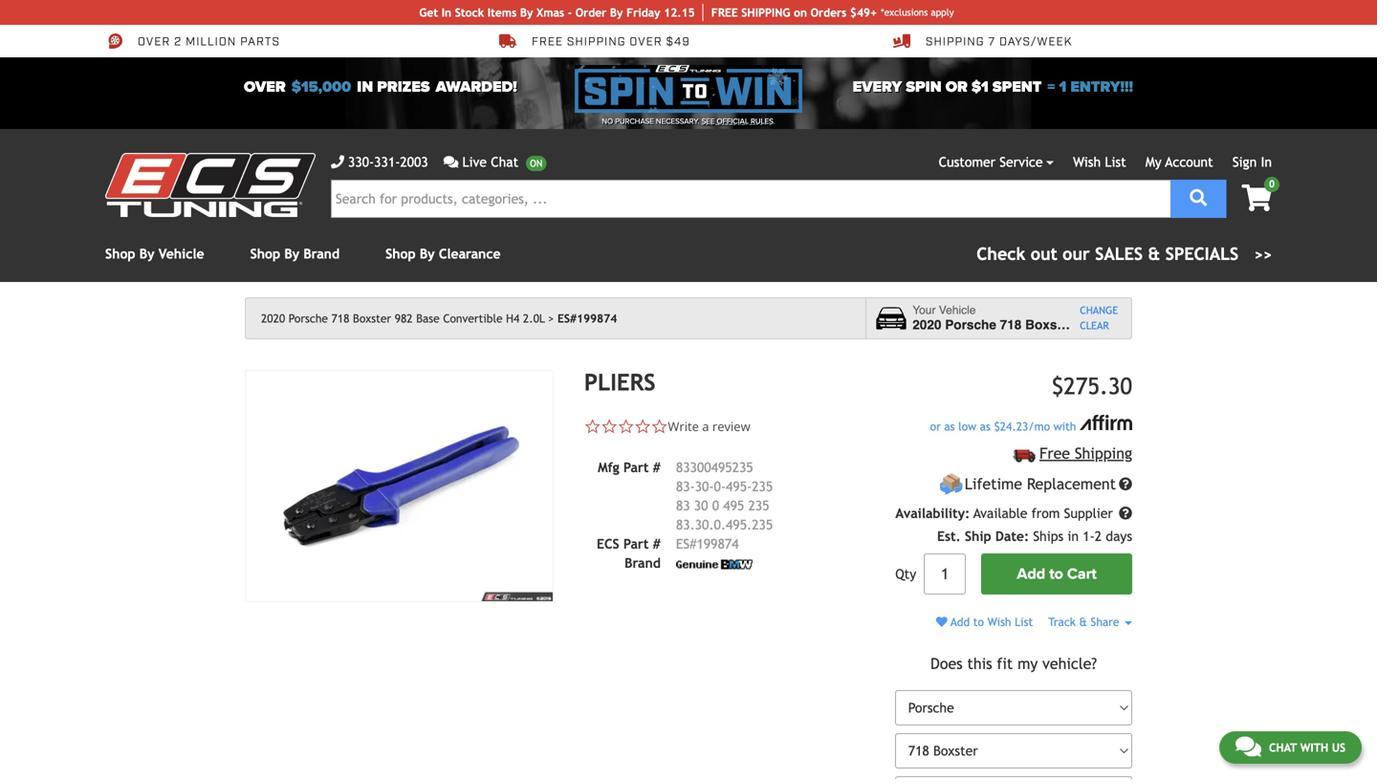 Task type: describe. For each thing, give the bounding box(es) containing it.
$49+
[[851, 6, 877, 19]]

clear
[[1080, 320, 1110, 332]]

2 as from the left
[[980, 420, 991, 433]]

convertible
[[443, 312, 503, 325]]

necessary.
[[656, 117, 700, 126]]

=
[[1048, 78, 1056, 96]]

1 horizontal spatial wish
[[1074, 155, 1101, 170]]

stock
[[455, 6, 484, 19]]

customer service button
[[939, 152, 1054, 172]]

live
[[463, 155, 487, 170]]

empty star image
[[601, 419, 618, 435]]

331-
[[374, 155, 400, 170]]

or as low as $24.23/mo with  - affirm financing (opens in modal) element
[[896, 415, 1133, 436]]

by right order
[[610, 6, 623, 19]]

this product is lifetime replacement eligible image
[[940, 473, 964, 497]]

*exclusions
[[881, 7, 928, 18]]

entry!!!
[[1071, 78, 1134, 96]]

ecs tuning 'spin to win' contest logo image
[[575, 65, 803, 113]]

see official rules link
[[702, 116, 774, 127]]

83300495235
[[676, 460, 754, 475]]

wish list link
[[1074, 155, 1127, 170]]

sign in link
[[1233, 155, 1273, 170]]

comments image for live
[[444, 155, 459, 169]]

ship
[[742, 6, 765, 19]]

add to cart button
[[982, 554, 1133, 595]]

0-
[[714, 479, 726, 495]]

base
[[416, 312, 440, 325]]

1 horizontal spatial vehicle
[[939, 304, 976, 317]]

search image
[[1191, 189, 1208, 207]]

see
[[702, 117, 715, 126]]

1 empty star image from the left
[[585, 419, 601, 435]]

over for over $15,000 in prizes
[[244, 78, 286, 96]]

account
[[1166, 155, 1214, 170]]

330-
[[348, 155, 374, 170]]

does this fit my vehicle?
[[931, 656, 1098, 673]]

$
[[995, 420, 1001, 433]]

718
[[332, 312, 350, 325]]

part inside 83300495235 83-30-0-495-235 83 30 0 495 235 83.30.0.495.235 ecs part #
[[624, 537, 649, 552]]

no purchase necessary. see official rules .
[[602, 117, 776, 126]]

30-
[[695, 479, 714, 495]]

over $15,000 in prizes
[[244, 78, 430, 96]]

add to cart
[[1017, 565, 1097, 584]]

write
[[668, 418, 699, 435]]

1 part from the top
[[624, 460, 649, 475]]

free shipping over $49
[[532, 34, 691, 50]]

apply
[[931, 7, 955, 18]]

& for track
[[1080, 616, 1088, 629]]

over
[[630, 34, 663, 50]]

get
[[419, 6, 438, 19]]

free shipping over $49 link
[[499, 33, 691, 50]]

# inside 83300495235 83-30-0-495-235 83 30 0 495 235 83.30.0.495.235 ecs part #
[[653, 537, 661, 552]]

replacement
[[1027, 476, 1117, 493]]

order
[[576, 6, 607, 19]]

1 horizontal spatial chat
[[1270, 742, 1298, 755]]

us
[[1333, 742, 1346, 755]]

shipping 7 days/week link
[[894, 33, 1073, 50]]

service
[[1000, 155, 1043, 170]]

by for shop by clearance
[[420, 246, 435, 262]]

0 vertical spatial shipping
[[926, 34, 985, 50]]

3 empty star image from the left
[[635, 419, 651, 435]]

es#199874 - 83300495235 - pliers - genuine bmw - audi bmw volkswagen mercedes benz mini porsche image
[[245, 370, 554, 603]]

235
[[752, 479, 773, 495]]

vehicle?
[[1043, 656, 1098, 673]]

0 horizontal spatial chat
[[491, 155, 519, 170]]

clearance
[[439, 246, 501, 262]]

sales & specials link
[[977, 241, 1273, 267]]

your vehicle
[[913, 304, 976, 317]]

over 2 million parts
[[138, 34, 280, 50]]

million
[[186, 34, 237, 50]]

customer service
[[939, 155, 1043, 170]]

330-331-2003
[[348, 155, 428, 170]]

0 vertical spatial 2
[[174, 34, 182, 50]]

specials
[[1166, 244, 1239, 264]]

question circle image
[[1119, 478, 1133, 491]]

2.0l
[[523, 312, 545, 325]]

share
[[1091, 616, 1120, 629]]

.
[[774, 117, 776, 126]]

live chat
[[463, 155, 519, 170]]

shop for shop by clearance
[[386, 246, 416, 262]]

every spin or $1 spent = 1 entry!!!
[[853, 78, 1134, 96]]

2020 porsche 718 boxster 982 base convertible h4 2.0l
[[261, 312, 545, 325]]

parts
[[240, 34, 280, 50]]

ping
[[765, 6, 791, 19]]

brand for es# 199874 brand
[[625, 556, 661, 571]]

change link
[[1080, 303, 1119, 319]]

$49
[[666, 34, 691, 50]]

mfg part #
[[598, 460, 661, 475]]

change
[[1080, 305, 1119, 317]]

availability:
[[896, 506, 970, 521]]

es#199874
[[558, 312, 617, 325]]

add for add to wish list
[[951, 616, 970, 629]]

es# 199874 brand
[[625, 537, 739, 571]]

2020 porsche 718 boxster 982 base convertible h4 2.0l link
[[261, 312, 554, 325]]

by for shop by vehicle
[[139, 246, 155, 262]]

0 horizontal spatial list
[[1015, 616, 1034, 629]]

Search text field
[[331, 180, 1171, 218]]

/mo
[[1029, 420, 1051, 433]]

clear link
[[1080, 319, 1119, 334]]

boxster
[[353, 312, 391, 325]]

2020
[[261, 312, 285, 325]]

customer
[[939, 155, 996, 170]]

days
[[1106, 529, 1133, 544]]

0 horizontal spatial wish
[[988, 616, 1012, 629]]

xmas
[[537, 6, 565, 19]]

-
[[568, 6, 572, 19]]

friday
[[627, 6, 661, 19]]



Task type: vqa. For each thing, say whether or not it's contained in the screenshot.
'es#:' associated with of
no



Task type: locate. For each thing, give the bounding box(es) containing it.
brand
[[304, 246, 340, 262], [625, 556, 661, 571]]

in right sign
[[1262, 155, 1273, 170]]

as left $
[[980, 420, 991, 433]]

0 vertical spatial to
[[1050, 565, 1064, 584]]

chat left us on the bottom right
[[1270, 742, 1298, 755]]

or as low as $ 24.23 /mo with
[[931, 420, 1080, 433]]

by down ecs tuning image
[[139, 246, 155, 262]]

shop by vehicle link
[[105, 246, 204, 262]]

1 horizontal spatial brand
[[625, 556, 661, 571]]

275.30
[[1064, 373, 1133, 400]]

1 vertical spatial over
[[244, 78, 286, 96]]

1-
[[1083, 529, 1095, 544]]

0 horizontal spatial add
[[951, 616, 970, 629]]

on
[[794, 6, 808, 19]]

2 # from the top
[[653, 537, 661, 552]]

empty star image up mfg part #
[[618, 419, 635, 435]]

in
[[357, 78, 373, 96], [1068, 529, 1079, 544]]

1 vertical spatial &
[[1080, 616, 1088, 629]]

0 vertical spatial comments image
[[444, 155, 459, 169]]

change clear
[[1080, 305, 1119, 332]]

1 horizontal spatial to
[[1050, 565, 1064, 584]]

0 link
[[1227, 177, 1280, 213]]

1 vertical spatial wish
[[988, 616, 1012, 629]]

as left low
[[945, 420, 955, 433]]

0 vertical spatial add
[[1017, 565, 1046, 584]]

1 vertical spatial in
[[1262, 155, 1273, 170]]

free shipping
[[1040, 445, 1133, 463]]

1 vertical spatial part
[[624, 537, 649, 552]]

vehicle
[[159, 246, 204, 262], [939, 304, 976, 317]]

1 horizontal spatial add
[[1017, 565, 1046, 584]]

by
[[520, 6, 533, 19], [610, 6, 623, 19], [139, 246, 155, 262], [284, 246, 300, 262], [420, 246, 435, 262]]

3 shop from the left
[[386, 246, 416, 262]]

free down xmas
[[532, 34, 564, 50]]

by left xmas
[[520, 6, 533, 19]]

wish right service
[[1074, 155, 1101, 170]]

list left track
[[1015, 616, 1034, 629]]

spin
[[906, 78, 942, 96]]

# right mfg
[[653, 460, 661, 475]]

over
[[138, 34, 171, 50], [244, 78, 286, 96]]

rules
[[751, 117, 774, 126]]

1 vertical spatial comments image
[[1236, 736, 1262, 759]]

comments image left chat with us
[[1236, 736, 1262, 759]]

part right mfg
[[624, 460, 649, 475]]

pliers
[[585, 369, 656, 396]]

chat right live
[[491, 155, 519, 170]]

2 left days
[[1095, 529, 1102, 544]]

question circle image
[[1119, 507, 1133, 521]]

&
[[1149, 244, 1161, 264], [1080, 616, 1088, 629]]

0 horizontal spatial as
[[945, 420, 955, 433]]

1 vertical spatial list
[[1015, 616, 1034, 629]]

heart image
[[937, 617, 948, 628]]

1 # from the top
[[653, 460, 661, 475]]

write a review link
[[668, 418, 751, 435]]

1 horizontal spatial &
[[1149, 244, 1161, 264]]

lifetime replacement
[[965, 476, 1117, 493]]

83300495235 83-30-0-495-235 83 30 0 495 235 83.30.0.495.235 ecs part #
[[597, 460, 773, 552]]

ecs tuning image
[[105, 153, 316, 217]]

0 vertical spatial or
[[946, 78, 968, 96]]

1 horizontal spatial list
[[1105, 155, 1127, 170]]

2003
[[400, 155, 428, 170]]

shipping down apply at top right
[[926, 34, 985, 50]]

or left the $1
[[946, 78, 968, 96]]

shipping
[[567, 34, 626, 50]]

0 horizontal spatial vehicle
[[159, 246, 204, 262]]

to for wish
[[974, 616, 985, 629]]

days/week
[[1000, 34, 1073, 50]]

1 vertical spatial in
[[1068, 529, 1079, 544]]

0 horizontal spatial to
[[974, 616, 985, 629]]

1 vertical spatial or
[[931, 420, 941, 433]]

2 empty star image from the left
[[618, 419, 635, 435]]

shop by brand
[[250, 246, 340, 262]]

your
[[913, 304, 936, 317]]

0 horizontal spatial with
[[1054, 420, 1077, 433]]

0 horizontal spatial or
[[931, 420, 941, 433]]

1 horizontal spatial in
[[1068, 529, 1079, 544]]

ship
[[965, 529, 992, 544]]

& for sales
[[1149, 244, 1161, 264]]

genuine bmw image
[[676, 560, 753, 570]]

in left 1-
[[1068, 529, 1079, 544]]

0 vertical spatial with
[[1054, 420, 1077, 433]]

empty star image up mfg
[[585, 419, 601, 435]]

0 horizontal spatial in
[[442, 6, 452, 19]]

empty star image right empty star image
[[635, 419, 651, 435]]

0 horizontal spatial shipping
[[926, 34, 985, 50]]

ships
[[1034, 529, 1064, 544]]

my
[[1018, 656, 1038, 673]]

with left us on the bottom right
[[1301, 742, 1329, 755]]

1 vertical spatial free
[[1040, 445, 1071, 463]]

0 horizontal spatial free
[[532, 34, 564, 50]]

with right /mo
[[1054, 420, 1077, 433]]

1 horizontal spatial free
[[1040, 445, 1071, 463]]

1 horizontal spatial or
[[946, 78, 968, 96]]

comments image for chat
[[1236, 736, 1262, 759]]

& right track
[[1080, 616, 1088, 629]]

get in stock items by xmas - order by friday 12.15
[[419, 6, 695, 19]]

0 vertical spatial wish
[[1074, 155, 1101, 170]]

982
[[395, 312, 413, 325]]

shop by brand link
[[250, 246, 340, 262]]

by for shop by brand
[[284, 246, 300, 262]]

wish list
[[1074, 155, 1127, 170]]

every
[[853, 78, 902, 96]]

add inside button
[[1017, 565, 1046, 584]]

add
[[1017, 565, 1046, 584], [951, 616, 970, 629]]

over down parts
[[244, 78, 286, 96]]

83.30.0.495.235
[[676, 518, 773, 533]]

1 horizontal spatial comments image
[[1236, 736, 1262, 759]]

shopping cart image
[[1242, 185, 1273, 211]]

1 shop from the left
[[105, 246, 135, 262]]

part right ecs
[[624, 537, 649, 552]]

brand down 83300495235 83-30-0-495-235 83 30 0 495 235 83.30.0.495.235 ecs part #
[[625, 556, 661, 571]]

2 left million
[[174, 34, 182, 50]]

add for add to cart
[[1017, 565, 1046, 584]]

1 vertical spatial to
[[974, 616, 985, 629]]

0
[[1270, 178, 1275, 189]]

track & share button
[[1049, 616, 1133, 629]]

as
[[945, 420, 955, 433], [980, 420, 991, 433]]

shipping 7 days/week
[[926, 34, 1073, 50]]

*exclusions apply link
[[881, 5, 955, 20]]

1 vertical spatial chat
[[1270, 742, 1298, 755]]

or
[[946, 78, 968, 96], [931, 420, 941, 433]]

1 as from the left
[[945, 420, 955, 433]]

24.23
[[1001, 420, 1029, 433]]

0 vertical spatial &
[[1149, 244, 1161, 264]]

0 vertical spatial list
[[1105, 155, 1127, 170]]

wish up 'fit'
[[988, 616, 1012, 629]]

shipping up question circle icon
[[1075, 445, 1133, 463]]

qty
[[896, 567, 917, 582]]

$15,000
[[292, 78, 351, 96]]

free shipping image
[[1014, 449, 1036, 463]]

1 vertical spatial #
[[653, 537, 661, 552]]

availability: available from supplier
[[896, 506, 1118, 521]]

1 vertical spatial shipping
[[1075, 445, 1133, 463]]

sign in
[[1233, 155, 1273, 170]]

shop by vehicle
[[105, 246, 204, 262]]

free right free shipping image
[[1040, 445, 1071, 463]]

brand up porsche
[[304, 246, 340, 262]]

0 horizontal spatial comments image
[[444, 155, 459, 169]]

0 vertical spatial #
[[653, 460, 661, 475]]

vehicle right your
[[939, 304, 976, 317]]

purchase
[[615, 117, 654, 126]]

1 horizontal spatial over
[[244, 78, 286, 96]]

1 horizontal spatial 2
[[1095, 529, 1102, 544]]

phone image
[[331, 155, 344, 169]]

# left es#
[[653, 537, 661, 552]]

in left prizes
[[357, 78, 373, 96]]

list left my
[[1105, 155, 1127, 170]]

review
[[713, 418, 751, 435]]

add right heart icon on the bottom right of the page
[[951, 616, 970, 629]]

chat with us link
[[1220, 732, 1363, 764]]

brand inside "es# 199874 brand"
[[625, 556, 661, 571]]

1 vertical spatial add
[[951, 616, 970, 629]]

1 vertical spatial vehicle
[[939, 304, 976, 317]]

0 vertical spatial over
[[138, 34, 171, 50]]

in for sign
[[1262, 155, 1273, 170]]

1 horizontal spatial with
[[1301, 742, 1329, 755]]

0 horizontal spatial brand
[[304, 246, 340, 262]]

4 empty star image from the left
[[651, 419, 668, 435]]

over inside over 2 million parts link
[[138, 34, 171, 50]]

1 vertical spatial 2
[[1095, 529, 1102, 544]]

0 vertical spatial in
[[442, 6, 452, 19]]

to left the cart at right
[[1050, 565, 1064, 584]]

1 horizontal spatial shipping
[[1075, 445, 1133, 463]]

0 horizontal spatial over
[[138, 34, 171, 50]]

0 horizontal spatial 2
[[174, 34, 182, 50]]

in right get
[[442, 6, 452, 19]]

shipping
[[926, 34, 985, 50], [1075, 445, 1133, 463]]

0 horizontal spatial shop
[[105, 246, 135, 262]]

mfg
[[598, 460, 620, 475]]

ecs
[[597, 537, 620, 552]]

empty star image left a
[[651, 419, 668, 435]]

write a review
[[668, 418, 751, 435]]

my account
[[1146, 155, 1214, 170]]

1 horizontal spatial as
[[980, 420, 991, 433]]

shop for shop by vehicle
[[105, 246, 135, 262]]

to right heart icon on the bottom right of the page
[[974, 616, 985, 629]]

by left the clearance
[[420, 246, 435, 262]]

over for over 2 million parts
[[138, 34, 171, 50]]

0 vertical spatial vehicle
[[159, 246, 204, 262]]

track
[[1049, 616, 1076, 629]]

orders
[[811, 6, 847, 19]]

chat with us
[[1270, 742, 1346, 755]]

0 horizontal spatial &
[[1080, 616, 1088, 629]]

comments image left live
[[444, 155, 459, 169]]

0 vertical spatial part
[[624, 460, 649, 475]]

2 shop from the left
[[250, 246, 280, 262]]

0 horizontal spatial in
[[357, 78, 373, 96]]

to for cart
[[1050, 565, 1064, 584]]

495-
[[726, 479, 752, 495]]

#
[[653, 460, 661, 475], [653, 537, 661, 552]]

to inside button
[[1050, 565, 1064, 584]]

in for get
[[442, 6, 452, 19]]

es#
[[676, 537, 697, 552]]

available
[[974, 506, 1028, 521]]

chat
[[491, 155, 519, 170], [1270, 742, 1298, 755]]

0 vertical spatial free
[[532, 34, 564, 50]]

2 part from the top
[[624, 537, 649, 552]]

7
[[989, 34, 996, 50]]

brand for shop by brand
[[304, 246, 340, 262]]

free for free shipping
[[1040, 445, 1071, 463]]

empty star image
[[585, 419, 601, 435], [618, 419, 635, 435], [635, 419, 651, 435], [651, 419, 668, 435]]

comments image
[[444, 155, 459, 169], [1236, 736, 1262, 759]]

& right "sales"
[[1149, 244, 1161, 264]]

shop for shop by brand
[[250, 246, 280, 262]]

or left low
[[931, 420, 941, 433]]

add down est. ship date: ships in 1-2 days
[[1017, 565, 1046, 584]]

over left million
[[138, 34, 171, 50]]

by up porsche
[[284, 246, 300, 262]]

1 vertical spatial with
[[1301, 742, 1329, 755]]

add to wish list
[[948, 616, 1034, 629]]

cart
[[1068, 565, 1097, 584]]

comments image inside chat with us link
[[1236, 736, 1262, 759]]

1 horizontal spatial in
[[1262, 155, 1273, 170]]

None text field
[[924, 554, 967, 595]]

low
[[959, 420, 977, 433]]

part
[[624, 460, 649, 475], [624, 537, 649, 552]]

spent
[[993, 78, 1042, 96]]

1 horizontal spatial shop
[[250, 246, 280, 262]]

0 vertical spatial brand
[[304, 246, 340, 262]]

est.
[[938, 529, 961, 544]]

fit
[[997, 656, 1014, 673]]

vehicle down ecs tuning image
[[159, 246, 204, 262]]

2 horizontal spatial shop
[[386, 246, 416, 262]]

free
[[532, 34, 564, 50], [1040, 445, 1071, 463]]

free for free shipping over $49
[[532, 34, 564, 50]]

0 vertical spatial in
[[357, 78, 373, 96]]

1 vertical spatial brand
[[625, 556, 661, 571]]

12.15
[[664, 6, 695, 19]]

330-331-2003 link
[[331, 152, 428, 172]]

over 2 million parts link
[[105, 33, 280, 50]]

comments image inside 'live chat' link
[[444, 155, 459, 169]]

0 vertical spatial chat
[[491, 155, 519, 170]]



